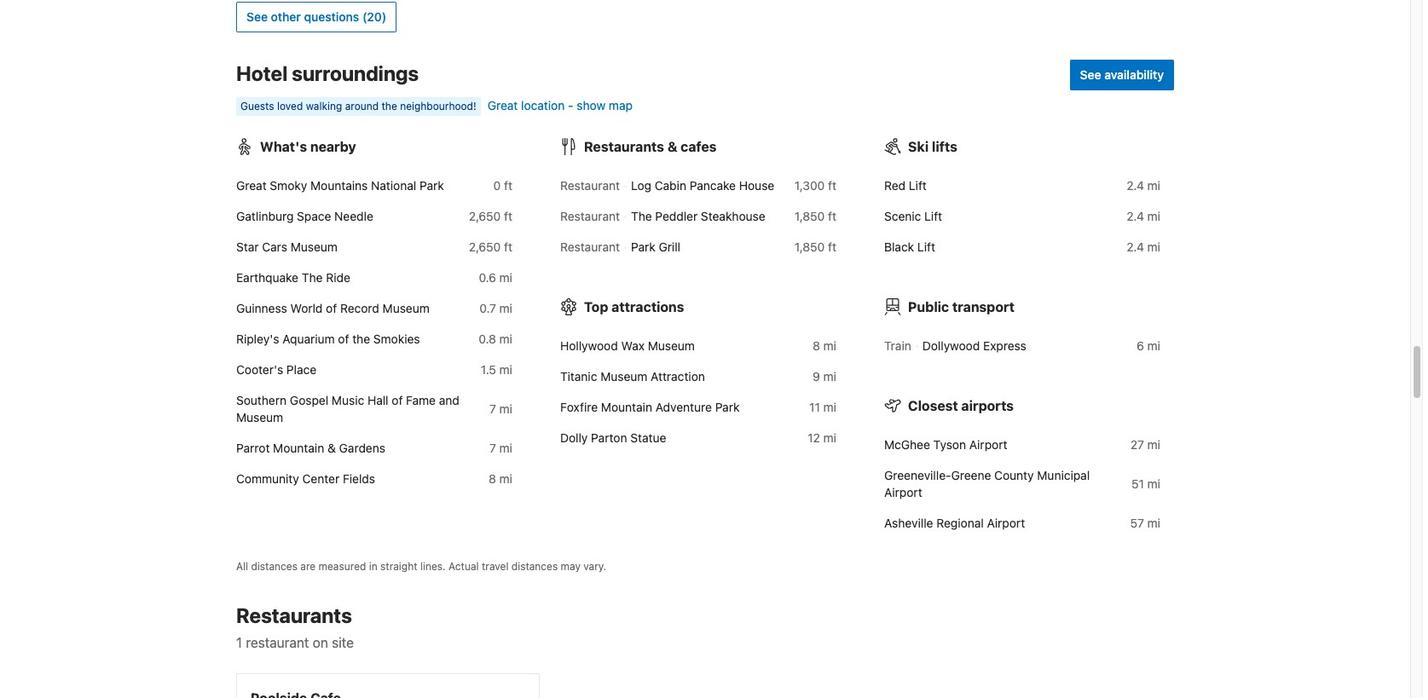 Task type: locate. For each thing, give the bounding box(es) containing it.
transport
[[953, 299, 1015, 314]]

2 7 from the top
[[490, 441, 496, 455]]

park right adventure
[[716, 400, 740, 414]]

lift for black lift
[[918, 239, 936, 254]]

8 for community center fields
[[489, 471, 496, 486]]

restaurant
[[561, 178, 620, 192], [561, 209, 620, 223], [561, 239, 620, 254]]

& left the cafes at the top of the page
[[668, 139, 678, 154]]

1 horizontal spatial mountain
[[601, 400, 653, 414]]

park left grill
[[631, 239, 656, 254]]

2 1,850 from the top
[[795, 239, 825, 254]]

1 horizontal spatial &
[[668, 139, 678, 154]]

distances right all
[[251, 560, 298, 573]]

1 horizontal spatial restaurants
[[584, 139, 665, 154]]

mi for mcghee tyson airport
[[1148, 437, 1161, 452]]

2 vertical spatial airport
[[988, 516, 1026, 530]]

tyson
[[934, 437, 967, 452]]

1 vertical spatial 7
[[490, 441, 496, 455]]

site
[[332, 635, 354, 651]]

1 horizontal spatial see
[[1081, 67, 1102, 82]]

0 vertical spatial &
[[668, 139, 678, 154]]

questions
[[304, 9, 359, 24]]

1 vertical spatial 2,650
[[469, 239, 501, 254]]

57
[[1131, 516, 1145, 530]]

space
[[297, 209, 331, 223]]

0 vertical spatial 1,850
[[795, 209, 825, 223]]

2,650 ft for needle
[[469, 209, 513, 223]]

0 vertical spatial airport
[[970, 437, 1008, 452]]

2,650 up 0.6
[[469, 239, 501, 254]]

top attractions
[[584, 299, 685, 314]]

lift for scenic lift
[[925, 209, 943, 223]]

needle
[[335, 209, 374, 223]]

1 vertical spatial see
[[1081, 67, 1102, 82]]

museum down southern
[[236, 410, 283, 425]]

1 vertical spatial 2,650 ft
[[469, 239, 513, 254]]

hollywood wax museum
[[561, 338, 695, 353]]

0 horizontal spatial the
[[302, 270, 323, 285]]

log
[[631, 178, 652, 192]]

the
[[631, 209, 652, 223], [302, 270, 323, 285]]

0 horizontal spatial restaurants
[[236, 604, 352, 628]]

mi for titanic museum attraction
[[824, 369, 837, 384]]

other
[[271, 9, 301, 24]]

1,850
[[795, 209, 825, 223], [795, 239, 825, 254]]

1 7 from the top
[[490, 402, 496, 416]]

on
[[313, 635, 328, 651]]

2 vertical spatial park
[[716, 400, 740, 414]]

see left "other"
[[247, 9, 268, 24]]

hotel surroundings
[[236, 61, 419, 85]]

&
[[668, 139, 678, 154], [328, 441, 336, 455]]

guests
[[241, 99, 274, 112]]

1 vertical spatial &
[[328, 441, 336, 455]]

2 vertical spatial 2.4
[[1127, 239, 1145, 254]]

see inside button
[[247, 9, 268, 24]]

0 vertical spatial great
[[488, 98, 518, 112]]

2 restaurant from the top
[[561, 209, 620, 223]]

0 vertical spatial 2,650 ft
[[469, 209, 513, 223]]

1 1,850 from the top
[[795, 209, 825, 223]]

titanic
[[561, 369, 598, 384]]

restaurants up restaurant
[[236, 604, 352, 628]]

2,650 down 0
[[469, 209, 501, 223]]

gatlinburg
[[236, 209, 294, 223]]

1.5
[[481, 362, 496, 377]]

1 vertical spatial 2.4 mi
[[1127, 209, 1161, 223]]

of down guinness world of record museum
[[338, 332, 349, 346]]

lift right black
[[918, 239, 936, 254]]

see other questions (20)
[[247, 9, 387, 24]]

2 2.4 from the top
[[1127, 209, 1145, 223]]

1 horizontal spatial 8
[[813, 338, 821, 353]]

1 vertical spatial restaurants
[[236, 604, 352, 628]]

of inside southern gospel music hall of fame and museum
[[392, 393, 403, 407]]

show
[[577, 98, 606, 112]]

1 horizontal spatial distances
[[512, 560, 558, 573]]

1 1,850 ft from the top
[[795, 209, 837, 223]]

0 vertical spatial 7
[[490, 402, 496, 416]]

0 vertical spatial restaurants
[[584, 139, 665, 154]]

1 2.4 from the top
[[1127, 178, 1145, 192]]

1 horizontal spatial great
[[488, 98, 518, 112]]

2 horizontal spatial of
[[392, 393, 403, 407]]

community
[[236, 471, 299, 486]]

are
[[301, 560, 316, 573]]

mi for hollywood wax museum
[[824, 338, 837, 353]]

restaurants inside restaurants 1 restaurant on site
[[236, 604, 352, 628]]

mountain
[[601, 400, 653, 414], [273, 441, 324, 455]]

mountain up community center fields
[[273, 441, 324, 455]]

of for aquarium
[[338, 332, 349, 346]]

1 vertical spatial the
[[353, 332, 370, 346]]

museum down hollywood wax museum
[[601, 369, 648, 384]]

2.4 for black lift
[[1127, 239, 1145, 254]]

8 mi for museum
[[813, 338, 837, 353]]

see inside button
[[1081, 67, 1102, 82]]

mi
[[1148, 178, 1161, 192], [1148, 209, 1161, 223], [1148, 239, 1161, 254], [500, 270, 513, 285], [500, 301, 513, 315], [500, 332, 513, 346], [824, 338, 837, 353], [1148, 338, 1161, 353], [500, 362, 513, 377], [824, 369, 837, 384], [824, 400, 837, 414], [500, 402, 513, 416], [824, 431, 837, 445], [1148, 437, 1161, 452], [500, 441, 513, 455], [500, 471, 513, 486], [1148, 477, 1161, 491], [1148, 516, 1161, 530]]

great location - show map
[[488, 98, 633, 112]]

great left location
[[488, 98, 518, 112]]

2 2,650 ft from the top
[[469, 239, 513, 254]]

7 mi down 1.5 mi
[[490, 402, 513, 416]]

1 restaurant from the top
[[561, 178, 620, 192]]

1 2,650 ft from the top
[[469, 209, 513, 223]]

1 horizontal spatial park
[[631, 239, 656, 254]]

1,300 ft
[[795, 178, 837, 192]]

1 vertical spatial the
[[302, 270, 323, 285]]

2.4 mi for black lift
[[1127, 239, 1161, 254]]

0 vertical spatial of
[[326, 301, 337, 315]]

the down record at the left top of the page
[[353, 332, 370, 346]]

1 vertical spatial 8 mi
[[489, 471, 513, 486]]

0 horizontal spatial see
[[247, 9, 268, 24]]

the down the log
[[631, 209, 652, 223]]

1 vertical spatial 8
[[489, 471, 496, 486]]

0 vertical spatial the
[[382, 99, 397, 112]]

1,850 for park grill
[[795, 239, 825, 254]]

the right 'around'
[[382, 99, 397, 112]]

see availability
[[1081, 67, 1165, 82]]

attraction
[[651, 369, 705, 384]]

gospel
[[290, 393, 329, 407]]

0 vertical spatial park
[[420, 178, 444, 192]]

museum
[[291, 239, 338, 254], [383, 301, 430, 315], [648, 338, 695, 353], [601, 369, 648, 384], [236, 410, 283, 425]]

great up the gatlinburg
[[236, 178, 267, 192]]

airport down greeneville-
[[885, 485, 923, 500]]

fame
[[406, 393, 436, 407]]

2 distances from the left
[[512, 560, 558, 573]]

1 horizontal spatial of
[[338, 332, 349, 346]]

earthquake the ride
[[236, 270, 351, 285]]

museum down space
[[291, 239, 338, 254]]

3 2.4 mi from the top
[[1127, 239, 1161, 254]]

mi for community center fields
[[500, 471, 513, 486]]

the
[[382, 99, 397, 112], [353, 332, 370, 346]]

0 horizontal spatial 8
[[489, 471, 496, 486]]

1.5 mi
[[481, 362, 513, 377]]

2.4 for red lift
[[1127, 178, 1145, 192]]

8 mi
[[813, 338, 837, 353], [489, 471, 513, 486]]

1 vertical spatial 1,850 ft
[[795, 239, 837, 254]]

11 mi
[[810, 400, 837, 414]]

mountain for parrot
[[273, 441, 324, 455]]

community center fields
[[236, 471, 375, 486]]

& left gardens
[[328, 441, 336, 455]]

2 7 mi from the top
[[490, 441, 513, 455]]

0 vertical spatial mountain
[[601, 400, 653, 414]]

mi for greeneville-greene county municipal airport
[[1148, 477, 1161, 491]]

1 horizontal spatial 8 mi
[[813, 338, 837, 353]]

0
[[494, 178, 501, 192]]

2 2.4 mi from the top
[[1127, 209, 1161, 223]]

1 vertical spatial 1,850
[[795, 239, 825, 254]]

guinness world of record museum
[[236, 301, 430, 315]]

adventure
[[656, 400, 712, 414]]

1 vertical spatial airport
[[885, 485, 923, 500]]

mountain down titanic museum attraction
[[601, 400, 653, 414]]

restaurants for restaurants 1 restaurant on site
[[236, 604, 352, 628]]

0 vertical spatial 2,650
[[469, 209, 501, 223]]

0 vertical spatial 8 mi
[[813, 338, 837, 353]]

see left availability in the top right of the page
[[1081, 67, 1102, 82]]

straight
[[381, 560, 418, 573]]

mi for parrot mountain & gardens
[[500, 441, 513, 455]]

mi for scenic lift
[[1148, 209, 1161, 223]]

airport down greeneville-greene county municipal airport
[[988, 516, 1026, 530]]

1 7 mi from the top
[[490, 402, 513, 416]]

nearby
[[310, 139, 356, 154]]

1 vertical spatial great
[[236, 178, 267, 192]]

dollywood express
[[923, 338, 1027, 353]]

scenic lift
[[885, 209, 943, 223]]

the left ride
[[302, 270, 323, 285]]

of right "world"
[[326, 301, 337, 315]]

mi for guinness world of record museum
[[500, 301, 513, 315]]

0 vertical spatial 1,850 ft
[[795, 209, 837, 223]]

0 vertical spatial the
[[631, 209, 652, 223]]

0 horizontal spatial distances
[[251, 560, 298, 573]]

star cars museum
[[236, 239, 338, 254]]

scenic
[[885, 209, 922, 223]]

1 vertical spatial mountain
[[273, 441, 324, 455]]

smoky
[[270, 178, 307, 192]]

2 vertical spatial lift
[[918, 239, 936, 254]]

airport up greene
[[970, 437, 1008, 452]]

0 horizontal spatial of
[[326, 301, 337, 315]]

2.4 mi for red lift
[[1127, 178, 1161, 192]]

titanic museum attraction
[[561, 369, 705, 384]]

restaurants down map
[[584, 139, 665, 154]]

-
[[568, 98, 574, 112]]

mountain for foxfire
[[601, 400, 653, 414]]

2 vertical spatial 2.4 mi
[[1127, 239, 1161, 254]]

distances left may
[[512, 560, 558, 573]]

1
[[236, 635, 242, 651]]

map
[[609, 98, 633, 112]]

0 vertical spatial 2.4
[[1127, 178, 1145, 192]]

place
[[287, 362, 317, 377]]

0 horizontal spatial 8 mi
[[489, 471, 513, 486]]

7 mi left dolly
[[490, 441, 513, 455]]

0 horizontal spatial &
[[328, 441, 336, 455]]

3 restaurant from the top
[[561, 239, 620, 254]]

what's nearby
[[260, 139, 356, 154]]

0 vertical spatial lift
[[909, 178, 927, 192]]

restaurants & cafes
[[584, 139, 717, 154]]

of right hall
[[392, 393, 403, 407]]

1 vertical spatial 2.4
[[1127, 209, 1145, 223]]

mi for foxfire mountain adventure park
[[824, 400, 837, 414]]

1 vertical spatial restaurant
[[561, 209, 620, 223]]

dollywood
[[923, 338, 981, 353]]

1 2.4 mi from the top
[[1127, 178, 1161, 192]]

park right national
[[420, 178, 444, 192]]

cooter's place
[[236, 362, 317, 377]]

2 vertical spatial restaurant
[[561, 239, 620, 254]]

asheville regional airport
[[885, 516, 1026, 530]]

museum up attraction on the left bottom of page
[[648, 338, 695, 353]]

mountains
[[311, 178, 368, 192]]

51 mi
[[1132, 477, 1161, 491]]

0 horizontal spatial great
[[236, 178, 267, 192]]

dolly parton statue
[[561, 431, 667, 445]]

great for great smoky mountains national park
[[236, 178, 267, 192]]

2,650 ft down 0
[[469, 209, 513, 223]]

2,650 ft for museum
[[469, 239, 513, 254]]

1 2,650 from the top
[[469, 209, 501, 223]]

1,850 ft
[[795, 209, 837, 223], [795, 239, 837, 254]]

restaurants 1 restaurant on site
[[236, 604, 354, 651]]

lift right scenic
[[925, 209, 943, 223]]

1 vertical spatial lift
[[925, 209, 943, 223]]

0 vertical spatial 7 mi
[[490, 402, 513, 416]]

of
[[326, 301, 337, 315], [338, 332, 349, 346], [392, 393, 403, 407]]

mi for dolly parton statue
[[824, 431, 837, 445]]

1 vertical spatial 7 mi
[[490, 441, 513, 455]]

lift right red
[[909, 178, 927, 192]]

2 vertical spatial of
[[392, 393, 403, 407]]

1,850 for the peddler steakhouse
[[795, 209, 825, 223]]

3 2.4 from the top
[[1127, 239, 1145, 254]]

1,850 ft for park grill
[[795, 239, 837, 254]]

distances
[[251, 560, 298, 573], [512, 560, 558, 573]]

2,650 ft up 0.6
[[469, 239, 513, 254]]

9
[[813, 369, 821, 384]]

0 vertical spatial see
[[247, 9, 268, 24]]

7 for parrot mountain & gardens
[[490, 441, 496, 455]]

0 horizontal spatial mountain
[[273, 441, 324, 455]]

great
[[488, 98, 518, 112], [236, 178, 267, 192]]

0 vertical spatial 8
[[813, 338, 821, 353]]

0 vertical spatial 2.4 mi
[[1127, 178, 1161, 192]]

mi for red lift
[[1148, 178, 1161, 192]]

1 vertical spatial of
[[338, 332, 349, 346]]

train
[[885, 338, 912, 353]]

mi for ripley's aquarium of the smokies
[[500, 332, 513, 346]]

2 1,850 ft from the top
[[795, 239, 837, 254]]

ski
[[909, 139, 929, 154]]

gardens
[[339, 441, 386, 455]]

ft
[[504, 178, 513, 192], [829, 178, 837, 192], [504, 209, 513, 223], [829, 209, 837, 223], [504, 239, 513, 254], [829, 239, 837, 254]]

smokies
[[374, 332, 420, 346]]

0 vertical spatial restaurant
[[561, 178, 620, 192]]

2 2,650 from the top
[[469, 239, 501, 254]]



Task type: describe. For each thing, give the bounding box(es) containing it.
0 horizontal spatial park
[[420, 178, 444, 192]]

restaurant for park grill
[[561, 239, 620, 254]]

steakhouse
[[701, 209, 766, 223]]

guinness
[[236, 301, 287, 315]]

8 for hollywood wax museum
[[813, 338, 821, 353]]

greeneville-
[[885, 468, 952, 483]]

greeneville-greene county municipal airport
[[885, 468, 1090, 500]]

11
[[810, 400, 821, 414]]

lift for red lift
[[909, 178, 927, 192]]

airport inside greeneville-greene county municipal airport
[[885, 485, 923, 500]]

airport for mcghee tyson airport
[[970, 437, 1008, 452]]

lifts
[[932, 139, 958, 154]]

gatlinburg space needle
[[236, 209, 374, 223]]

1 distances from the left
[[251, 560, 298, 573]]

hotel
[[236, 61, 288, 85]]

dolly
[[561, 431, 588, 445]]

restaurant for the peddler steakhouse
[[561, 209, 620, 223]]

hollywood
[[561, 338, 618, 353]]

(20)
[[363, 9, 387, 24]]

of for world
[[326, 301, 337, 315]]

1,300
[[795, 178, 825, 192]]

restaurant for log cabin pancake house
[[561, 178, 620, 192]]

restaurant
[[246, 635, 309, 651]]

peddler
[[656, 209, 698, 223]]

cafes
[[681, 139, 717, 154]]

2 horizontal spatial park
[[716, 400, 740, 414]]

top
[[584, 299, 609, 314]]

restaurants for restaurants & cafes
[[584, 139, 665, 154]]

0.8 mi
[[479, 332, 513, 346]]

0.6
[[479, 270, 496, 285]]

express
[[984, 338, 1027, 353]]

star
[[236, 239, 259, 254]]

ripley's
[[236, 332, 279, 346]]

availability
[[1105, 67, 1165, 82]]

cabin
[[655, 178, 687, 192]]

southern gospel music hall of fame and museum
[[236, 393, 460, 425]]

statue
[[631, 431, 667, 445]]

6
[[1137, 338, 1145, 353]]

1 horizontal spatial the
[[382, 99, 397, 112]]

1,850 ft for the peddler steakhouse
[[795, 209, 837, 223]]

in
[[369, 560, 378, 573]]

measured
[[319, 560, 366, 573]]

2,650 for star cars museum
[[469, 239, 501, 254]]

mi for black lift
[[1148, 239, 1161, 254]]

see for see other questions (20)
[[247, 9, 268, 24]]

vary.
[[584, 560, 607, 573]]

red
[[885, 178, 906, 192]]

house
[[740, 178, 775, 192]]

7 mi for southern gospel music hall of fame and museum
[[490, 402, 513, 416]]

6 mi
[[1137, 338, 1161, 353]]

1 vertical spatial park
[[631, 239, 656, 254]]

0 horizontal spatial the
[[353, 332, 370, 346]]

mcghee
[[885, 437, 931, 452]]

0.7 mi
[[480, 301, 513, 315]]

lines.
[[421, 560, 446, 573]]

museum up smokies
[[383, 301, 430, 315]]

location
[[521, 98, 565, 112]]

mi for asheville regional airport
[[1148, 516, 1161, 530]]

red lift
[[885, 178, 927, 192]]

travel
[[482, 560, 509, 573]]

public
[[909, 299, 950, 314]]

the peddler steakhouse
[[631, 209, 766, 223]]

airports
[[962, 398, 1014, 413]]

earthquake
[[236, 270, 299, 285]]

9 mi
[[813, 369, 837, 384]]

foxfire
[[561, 400, 598, 414]]

foxfire mountain adventure park
[[561, 400, 740, 414]]

park grill
[[631, 239, 681, 254]]

parrot
[[236, 441, 270, 455]]

mi for earthquake the ride
[[500, 270, 513, 285]]

51
[[1132, 477, 1145, 491]]

12
[[808, 431, 821, 445]]

hall
[[368, 393, 389, 407]]

see for see availability
[[1081, 67, 1102, 82]]

2,650 for gatlinburg space needle
[[469, 209, 501, 223]]

mi for southern gospel music hall of fame and museum
[[500, 402, 513, 416]]

greene
[[952, 468, 992, 483]]

2.4 for scenic lift
[[1127, 209, 1145, 223]]

asheville
[[885, 516, 934, 530]]

great location - show map link
[[488, 98, 633, 112]]

cars
[[262, 239, 287, 254]]

neighbourhood!
[[400, 99, 477, 112]]

regional
[[937, 516, 984, 530]]

1 horizontal spatial the
[[631, 209, 652, 223]]

27
[[1131, 437, 1145, 452]]

see other questions (20) button
[[236, 1, 397, 32]]

great smoky mountains national park
[[236, 178, 444, 192]]

7 mi for parrot mountain & gardens
[[490, 441, 513, 455]]

municipal
[[1038, 468, 1090, 483]]

airport for asheville regional airport
[[988, 516, 1026, 530]]

southern
[[236, 393, 287, 407]]

0.7
[[480, 301, 496, 315]]

public transport
[[909, 299, 1015, 314]]

surroundings
[[292, 61, 419, 85]]

57 mi
[[1131, 516, 1161, 530]]

ripley's aquarium of the smokies
[[236, 332, 420, 346]]

national
[[371, 178, 417, 192]]

parton
[[591, 431, 628, 445]]

pancake
[[690, 178, 736, 192]]

ski lifts
[[909, 139, 958, 154]]

world
[[291, 301, 323, 315]]

mi for cooter's place
[[500, 362, 513, 377]]

attractions
[[612, 299, 685, 314]]

record
[[340, 301, 380, 315]]

12 mi
[[808, 431, 837, 445]]

museum inside southern gospel music hall of fame and museum
[[236, 410, 283, 425]]

great for great location - show map
[[488, 98, 518, 112]]

2.4 mi for scenic lift
[[1127, 209, 1161, 223]]

walking
[[306, 99, 342, 112]]

7 for southern gospel music hall of fame and museum
[[490, 402, 496, 416]]

see availability button
[[1070, 59, 1175, 90]]

log cabin pancake house
[[631, 178, 775, 192]]

8 mi for fields
[[489, 471, 513, 486]]



Task type: vqa. For each thing, say whether or not it's contained in the screenshot.
23/11/2023
no



